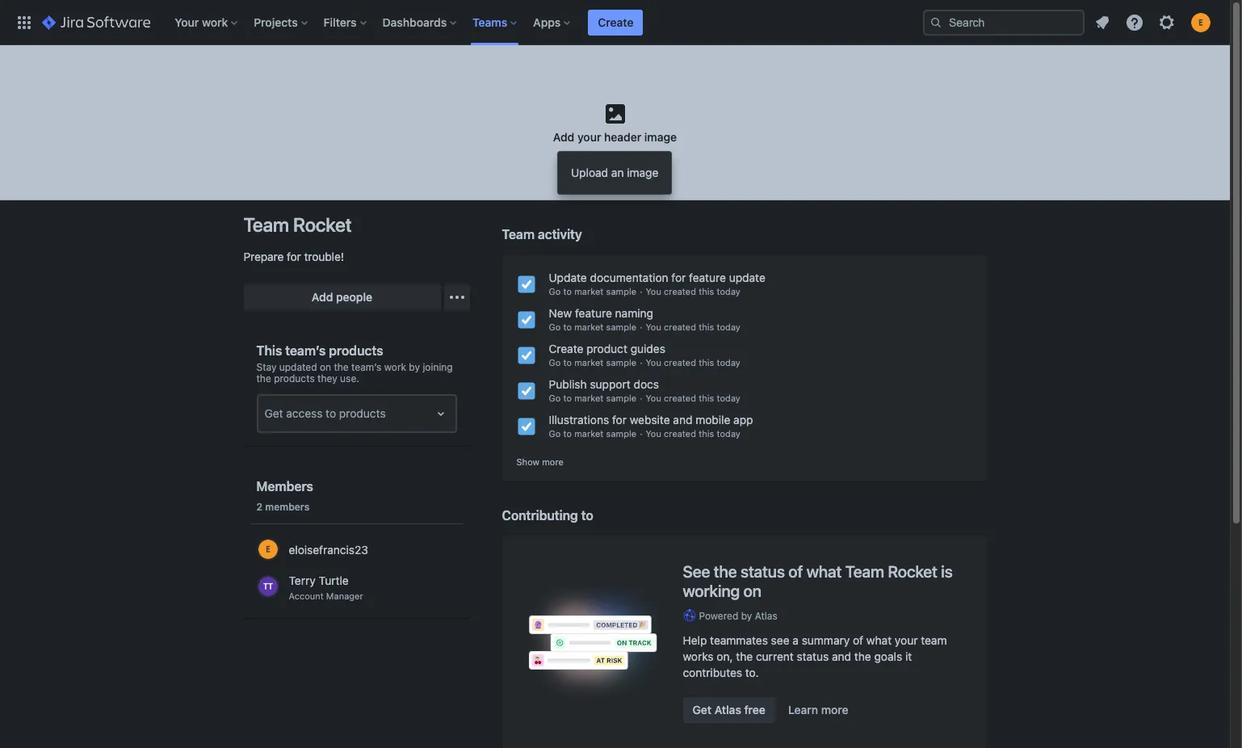 Task type: describe. For each thing, give the bounding box(es) containing it.
projects button
[[249, 9, 314, 35]]

is
[[942, 562, 953, 581]]

you created this today for website
[[646, 428, 741, 439]]

0 horizontal spatial feature
[[575, 306, 612, 320]]

this team's products stay updated on the team's work by joining the products they use.
[[257, 343, 453, 385]]

1 vertical spatial for
[[672, 271, 686, 284]]

on,
[[717, 650, 733, 663]]

a
[[793, 633, 799, 647]]

powered by atlas
[[699, 610, 778, 622]]

add for add your header image
[[554, 130, 575, 143]]

filters button
[[319, 9, 373, 35]]

learn more
[[789, 703, 849, 717]]

stay
[[257, 361, 277, 373]]

0 vertical spatial products
[[329, 343, 384, 358]]

you for naming
[[646, 322, 662, 332]]

powered by atlas link
[[683, 609, 961, 623]]

upload an image button
[[558, 157, 672, 189]]

2
[[257, 501, 263, 513]]

by inside this team's products stay updated on the team's work by joining the products they use.
[[409, 361, 420, 373]]

you created this today for docs
[[646, 393, 741, 403]]

create for create
[[598, 15, 634, 29]]

joining
[[423, 361, 453, 373]]

show more link
[[517, 456, 564, 469]]

this for naming
[[699, 322, 715, 332]]

use.
[[340, 373, 359, 385]]

upload
[[571, 166, 609, 179]]

prepare for trouble!
[[244, 250, 344, 263]]

you for for
[[646, 286, 662, 297]]

team
[[922, 633, 948, 647]]

members 2 members
[[257, 479, 313, 513]]

banner containing your work
[[0, 0, 1231, 45]]

publish
[[549, 377, 587, 391]]

dashboards button
[[378, 9, 463, 35]]

account
[[289, 591, 324, 601]]

go to market sample for documentation
[[549, 286, 637, 297]]

naming
[[616, 306, 654, 320]]

atlas image
[[683, 610, 696, 623]]

your work
[[175, 15, 228, 29]]

new
[[549, 306, 572, 320]]

for for trouble!
[[287, 250, 301, 263]]

learn more button
[[779, 697, 859, 723]]

website
[[630, 413, 670, 427]]

status inside see the status of what team rocket is working on
[[741, 562, 785, 581]]

to.
[[746, 666, 759, 680]]

go for illustrations for website and mobile app
[[549, 428, 561, 439]]

add your header image button
[[544, 101, 687, 145]]

help
[[683, 633, 707, 647]]

guides
[[631, 342, 666, 356]]

publish support docs
[[549, 377, 660, 391]]

1 horizontal spatial by
[[742, 610, 753, 622]]

support
[[590, 377, 631, 391]]

the left goals
[[855, 650, 872, 663]]

dashboards
[[383, 15, 447, 29]]

header
[[605, 130, 642, 143]]

open image
[[431, 404, 451, 423]]

of inside help teammates see a summary of what your team works on, the current status and the goals it contributes to.
[[853, 633, 864, 647]]

manager
[[326, 591, 363, 601]]

teams
[[473, 15, 508, 29]]

today for create product guides
[[717, 357, 741, 368]]

create product guides
[[549, 342, 666, 356]]

atlas inside button
[[715, 703, 742, 717]]

created for naming
[[664, 322, 697, 332]]

teams button
[[468, 9, 524, 35]]

the inside see the status of what team rocket is working on
[[714, 562, 737, 581]]

you created this today for guides
[[646, 357, 741, 368]]

illustrations for website and mobile app
[[549, 413, 754, 427]]

members
[[257, 479, 313, 494]]

team rocket
[[244, 213, 352, 236]]

show more
[[517, 457, 564, 467]]

docs
[[634, 377, 660, 391]]

people
[[336, 290, 373, 304]]

1 vertical spatial team's
[[352, 361, 382, 373]]

today for new feature naming
[[717, 322, 741, 332]]

see the status of what team rocket is working on
[[683, 562, 953, 600]]

0 vertical spatial atlas
[[755, 610, 778, 622]]

team inside see the status of what team rocket is working on
[[846, 562, 885, 581]]

work inside dropdown button
[[202, 15, 228, 29]]

go for update documentation for feature update
[[549, 286, 561, 297]]

learn
[[789, 703, 819, 717]]

see
[[683, 562, 711, 581]]

the down this
[[257, 373, 271, 385]]

and inside help teammates see a summary of what your team works on, the current status and the goals it contributes to.
[[832, 650, 852, 663]]

what inside see the status of what team rocket is working on
[[807, 562, 842, 581]]

created for for
[[664, 286, 697, 297]]

documentation
[[590, 271, 669, 284]]

go to market sample for support
[[549, 393, 637, 403]]

this for docs
[[699, 393, 715, 403]]

updated
[[279, 361, 317, 373]]

help teammates see a summary of what your team works on, the current status and the goals it contributes to.
[[683, 633, 948, 680]]

0 horizontal spatial products
[[274, 373, 315, 385]]

add for add people
[[312, 290, 333, 304]]

update
[[549, 271, 587, 284]]

help image
[[1126, 13, 1145, 32]]

your inside add your header image dropdown button
[[578, 130, 602, 143]]

get
[[693, 703, 712, 717]]

created for website
[[664, 428, 697, 439]]

contributing to
[[502, 508, 594, 523]]

add people
[[312, 290, 373, 304]]

your inside help teammates see a summary of what your team works on, the current status and the goals it contributes to.
[[895, 633, 918, 647]]

filters
[[324, 15, 357, 29]]

market for create
[[575, 357, 604, 368]]

work inside this team's products stay updated on the team's work by joining the products they use.
[[384, 361, 407, 373]]

summary
[[802, 633, 850, 647]]

new feature naming
[[549, 306, 654, 320]]

to for illustrations
[[564, 428, 572, 439]]

created for docs
[[664, 393, 697, 403]]

contributing
[[502, 508, 578, 523]]

what inside help teammates see a summary of what your team works on, the current status and the goals it contributes to.
[[867, 633, 892, 647]]

primary element
[[10, 0, 924, 45]]

created for guides
[[664, 357, 697, 368]]

market for update
[[575, 286, 604, 297]]

team activity
[[502, 227, 583, 242]]

go for new feature naming
[[549, 322, 561, 332]]

your work button
[[170, 9, 244, 35]]

go to market sample for for
[[549, 428, 637, 439]]

settings image
[[1158, 13, 1178, 32]]

powered
[[699, 610, 739, 622]]

trouble!
[[304, 250, 344, 263]]

this for guides
[[699, 357, 715, 368]]

update documentation for feature update
[[549, 271, 766, 284]]

get atlas free
[[693, 703, 766, 717]]

create for create product guides
[[549, 342, 584, 356]]

projects
[[254, 15, 298, 29]]

apps button
[[529, 9, 577, 35]]



Task type: vqa. For each thing, say whether or not it's contained in the screenshot.
Learn more button
yes



Task type: locate. For each thing, give the bounding box(es) containing it.
your
[[175, 15, 199, 29]]

0 horizontal spatial team
[[244, 213, 289, 236]]

0 horizontal spatial work
[[202, 15, 228, 29]]

4 go to market sample from the top
[[549, 393, 637, 403]]

free
[[745, 703, 766, 717]]

this
[[699, 286, 715, 297], [699, 322, 715, 332], [699, 357, 715, 368], [699, 393, 715, 403], [699, 428, 715, 439]]

you down illustrations for website and mobile app
[[646, 428, 662, 439]]

you for website
[[646, 428, 662, 439]]

2 go from the top
[[549, 322, 561, 332]]

1 vertical spatial atlas
[[715, 703, 742, 717]]

notifications image
[[1093, 13, 1113, 32]]

you created this today down guides
[[646, 357, 741, 368]]

today
[[717, 286, 741, 297], [717, 322, 741, 332], [717, 357, 741, 368], [717, 393, 741, 403], [717, 428, 741, 439]]

team up powered by atlas link
[[846, 562, 885, 581]]

sample for documentation
[[607, 286, 637, 297]]

this for website
[[699, 428, 715, 439]]

5 go to market sample from the top
[[549, 428, 637, 439]]

1 horizontal spatial create
[[598, 15, 634, 29]]

of inside see the status of what team rocket is working on
[[789, 562, 803, 581]]

2 created from the top
[[664, 322, 697, 332]]

1 you created this today from the top
[[646, 286, 741, 297]]

1 horizontal spatial add
[[554, 130, 575, 143]]

1 market from the top
[[575, 286, 604, 297]]

you created this today for naming
[[646, 322, 741, 332]]

market for illustrations
[[575, 428, 604, 439]]

2 today from the top
[[717, 322, 741, 332]]

for right documentation
[[672, 271, 686, 284]]

go down illustrations
[[549, 428, 561, 439]]

1 vertical spatial of
[[853, 633, 864, 647]]

what up goals
[[867, 633, 892, 647]]

more
[[542, 457, 564, 467], [822, 703, 849, 717]]

atlas right get
[[715, 703, 742, 717]]

your profile and settings image
[[1192, 13, 1211, 32]]

1 vertical spatial image
[[627, 166, 659, 179]]

sample down website
[[607, 428, 637, 439]]

the right updated
[[334, 361, 349, 373]]

more right learn
[[822, 703, 849, 717]]

work left joining
[[384, 361, 407, 373]]

0 horizontal spatial your
[[578, 130, 602, 143]]

of
[[789, 562, 803, 581], [853, 633, 864, 647]]

to right contributing
[[582, 508, 594, 523]]

go to market sample down illustrations
[[549, 428, 637, 439]]

1 this from the top
[[699, 286, 715, 297]]

market down publish support docs
[[575, 393, 604, 403]]

of up powered by atlas link
[[789, 562, 803, 581]]

market down illustrations
[[575, 428, 604, 439]]

1 go from the top
[[549, 286, 561, 297]]

add people button
[[244, 284, 441, 310]]

0 horizontal spatial on
[[320, 361, 331, 373]]

on up powered by atlas
[[744, 582, 762, 600]]

1 horizontal spatial status
[[797, 650, 829, 663]]

and left mobile
[[674, 413, 693, 427]]

go down the update
[[549, 286, 561, 297]]

today for illustrations for website and mobile app
[[717, 428, 741, 439]]

0 vertical spatial team's
[[285, 343, 326, 358]]

status
[[741, 562, 785, 581], [797, 650, 829, 663]]

this for for
[[699, 286, 715, 297]]

1 horizontal spatial team's
[[352, 361, 382, 373]]

apps
[[534, 15, 561, 29]]

created up guides
[[664, 322, 697, 332]]

1 horizontal spatial atlas
[[755, 610, 778, 622]]

account manager link
[[250, 570, 463, 605]]

create right the apps "popup button"
[[598, 15, 634, 29]]

0 horizontal spatial rocket
[[293, 213, 352, 236]]

0 vertical spatial on
[[320, 361, 331, 373]]

this
[[257, 343, 282, 358]]

sample down naming
[[607, 322, 637, 332]]

product
[[587, 342, 628, 356]]

0 vertical spatial what
[[807, 562, 842, 581]]

status up powered by atlas
[[741, 562, 785, 581]]

today for update documentation for feature update
[[717, 286, 741, 297]]

2 go to market sample from the top
[[549, 322, 637, 332]]

4 this from the top
[[699, 393, 715, 403]]

5 created from the top
[[664, 428, 697, 439]]

created down the update documentation for feature update
[[664, 286, 697, 297]]

image inside dropdown button
[[645, 130, 677, 143]]

for left website
[[613, 413, 627, 427]]

2 horizontal spatial team
[[846, 562, 885, 581]]

1 horizontal spatial of
[[853, 633, 864, 647]]

1 horizontal spatial team
[[502, 227, 535, 242]]

0 vertical spatial by
[[409, 361, 420, 373]]

search image
[[930, 16, 943, 29]]

you created this today
[[646, 286, 741, 297], [646, 322, 741, 332], [646, 357, 741, 368], [646, 393, 741, 403], [646, 428, 741, 439]]

1 vertical spatial your
[[895, 633, 918, 647]]

1 vertical spatial add
[[312, 290, 333, 304]]

on inside this team's products stay updated on the team's work by joining the products they use.
[[320, 361, 331, 373]]

for left trouble! on the left of the page
[[287, 250, 301, 263]]

account manager
[[289, 591, 363, 601]]

sample for product
[[607, 357, 637, 368]]

market for publish
[[575, 393, 604, 403]]

1 horizontal spatial for
[[613, 413, 627, 427]]

see
[[772, 633, 790, 647]]

created down illustrations for website and mobile app
[[664, 428, 697, 439]]

0 vertical spatial add
[[554, 130, 575, 143]]

more for learn more
[[822, 703, 849, 717]]

image
[[645, 130, 677, 143], [627, 166, 659, 179]]

update
[[730, 271, 766, 284]]

market up new feature naming
[[575, 286, 604, 297]]

on
[[320, 361, 331, 373], [744, 582, 762, 600]]

0 vertical spatial more
[[542, 457, 564, 467]]

works
[[683, 650, 714, 663]]

to
[[564, 286, 572, 297], [564, 322, 572, 332], [564, 357, 572, 368], [564, 393, 572, 403], [564, 428, 572, 439], [582, 508, 594, 523]]

market
[[575, 286, 604, 297], [575, 322, 604, 332], [575, 357, 604, 368], [575, 393, 604, 403], [575, 428, 604, 439]]

1 horizontal spatial work
[[384, 361, 407, 373]]

1 vertical spatial on
[[744, 582, 762, 600]]

go to market sample down publish support docs
[[549, 393, 637, 403]]

illustrations
[[549, 413, 610, 427]]

0 horizontal spatial atlas
[[715, 703, 742, 717]]

1 vertical spatial rocket
[[889, 562, 938, 581]]

products up use. on the left
[[329, 343, 384, 358]]

your
[[578, 130, 602, 143], [895, 633, 918, 647]]

go to market sample for product
[[549, 357, 637, 368]]

to down the update
[[564, 286, 572, 297]]

go to market sample up new feature naming
[[549, 286, 637, 297]]

add inside add people button
[[312, 290, 333, 304]]

to for update
[[564, 286, 572, 297]]

4 sample from the top
[[607, 393, 637, 403]]

you up guides
[[646, 322, 662, 332]]

rocket inside see the status of what team rocket is working on
[[889, 562, 938, 581]]

go to market sample down product
[[549, 357, 637, 368]]

0 horizontal spatial add
[[312, 290, 333, 304]]

0 vertical spatial status
[[741, 562, 785, 581]]

go to market sample for feature
[[549, 322, 637, 332]]

to up the publish at bottom left
[[564, 357, 572, 368]]

add left people
[[312, 290, 333, 304]]

sample down support
[[607, 393, 637, 403]]

for for website
[[613, 413, 627, 427]]

1 vertical spatial create
[[549, 342, 584, 356]]

0 horizontal spatial by
[[409, 361, 420, 373]]

image right header
[[645, 130, 677, 143]]

go to market sample down new feature naming
[[549, 322, 637, 332]]

2 market from the top
[[575, 322, 604, 332]]

teammates
[[711, 633, 769, 647]]

5 sample from the top
[[607, 428, 637, 439]]

2 you from the top
[[646, 322, 662, 332]]

1 horizontal spatial and
[[832, 650, 852, 663]]

1 today from the top
[[717, 286, 741, 297]]

4 market from the top
[[575, 393, 604, 403]]

1 horizontal spatial feature
[[689, 271, 726, 284]]

3 sample from the top
[[607, 357, 637, 368]]

3 today from the top
[[717, 357, 741, 368]]

current
[[756, 650, 794, 663]]

on left use. on the left
[[320, 361, 331, 373]]

get atlas free button
[[683, 697, 776, 723]]

an
[[612, 166, 624, 179]]

0 horizontal spatial of
[[789, 562, 803, 581]]

what
[[807, 562, 842, 581], [867, 633, 892, 647]]

4 you from the top
[[646, 393, 662, 403]]

you down the update documentation for feature update
[[646, 286, 662, 297]]

0 horizontal spatial what
[[807, 562, 842, 581]]

1 vertical spatial and
[[832, 650, 852, 663]]

it
[[906, 650, 913, 663]]

more inside show more link
[[542, 457, 564, 467]]

you created this today down the update documentation for feature update
[[646, 286, 741, 297]]

5 market from the top
[[575, 428, 604, 439]]

rocket left 'is'
[[889, 562, 938, 581]]

3 market from the top
[[575, 357, 604, 368]]

1 horizontal spatial more
[[822, 703, 849, 717]]

of right the summary
[[853, 633, 864, 647]]

go down the publish at bottom left
[[549, 393, 561, 403]]

2 horizontal spatial for
[[672, 271, 686, 284]]

1 vertical spatial status
[[797, 650, 829, 663]]

go for publish support docs
[[549, 393, 561, 403]]

banner
[[0, 0, 1231, 45]]

4 created from the top
[[664, 393, 697, 403]]

team up prepare
[[244, 213, 289, 236]]

activity
[[538, 227, 583, 242]]

go for create product guides
[[549, 357, 561, 368]]

add up upload
[[554, 130, 575, 143]]

show
[[517, 457, 540, 467]]

market down product
[[575, 357, 604, 368]]

you down the docs
[[646, 393, 662, 403]]

to for create
[[564, 357, 572, 368]]

you created this today for for
[[646, 286, 741, 297]]

0 vertical spatial feature
[[689, 271, 726, 284]]

4 you created this today from the top
[[646, 393, 741, 403]]

1 sample from the top
[[607, 286, 637, 297]]

go down new
[[549, 322, 561, 332]]

1 you from the top
[[646, 286, 662, 297]]

sample for feature
[[607, 322, 637, 332]]

to for new
[[564, 322, 572, 332]]

working
[[683, 582, 740, 600]]

app
[[734, 413, 754, 427]]

to down illustrations
[[564, 428, 572, 439]]

work
[[202, 15, 228, 29], [384, 361, 407, 373]]

5 this from the top
[[699, 428, 715, 439]]

by up teammates
[[742, 610, 753, 622]]

members
[[265, 501, 310, 513]]

add your header image
[[554, 130, 677, 143]]

5 today from the top
[[717, 428, 741, 439]]

0 vertical spatial of
[[789, 562, 803, 581]]

create
[[598, 15, 634, 29], [549, 342, 584, 356]]

appswitcher icon image
[[15, 13, 34, 32]]

3 you from the top
[[646, 357, 662, 368]]

2 this from the top
[[699, 322, 715, 332]]

1 vertical spatial work
[[384, 361, 407, 373]]

sample for support
[[607, 393, 637, 403]]

feature
[[689, 271, 726, 284], [575, 306, 612, 320]]

create button
[[589, 9, 644, 35]]

your up it
[[895, 633, 918, 647]]

the up the working
[[714, 562, 737, 581]]

0 vertical spatial and
[[674, 413, 693, 427]]

to down the publish at bottom left
[[564, 393, 572, 403]]

sample
[[607, 286, 637, 297], [607, 322, 637, 332], [607, 357, 637, 368], [607, 393, 637, 403], [607, 428, 637, 439]]

0 vertical spatial create
[[598, 15, 634, 29]]

4 go from the top
[[549, 393, 561, 403]]

atlas up see
[[755, 610, 778, 622]]

go up the publish at bottom left
[[549, 357, 561, 368]]

created up illustrations for website and mobile app
[[664, 393, 697, 403]]

1 vertical spatial products
[[274, 373, 315, 385]]

team for team rocket
[[244, 213, 289, 236]]

prepare
[[244, 250, 284, 263]]

1 horizontal spatial what
[[867, 633, 892, 647]]

3 this from the top
[[699, 357, 715, 368]]

1 go to market sample from the top
[[549, 286, 637, 297]]

0 horizontal spatial and
[[674, 413, 693, 427]]

5 go from the top
[[549, 428, 561, 439]]

and
[[674, 413, 693, 427], [832, 650, 852, 663]]

3 created from the top
[[664, 357, 697, 368]]

atlas
[[755, 610, 778, 622], [715, 703, 742, 717]]

status inside help teammates see a summary of what your team works on, the current status and the goals it contributes to.
[[797, 650, 829, 663]]

you created this today down mobile
[[646, 428, 741, 439]]

sample for for
[[607, 428, 637, 439]]

0 vertical spatial image
[[645, 130, 677, 143]]

sample down create product guides
[[607, 357, 637, 368]]

1 horizontal spatial on
[[744, 582, 762, 600]]

more inside learn more button
[[822, 703, 849, 717]]

1 vertical spatial more
[[822, 703, 849, 717]]

4 today from the top
[[717, 393, 741, 403]]

team's up updated
[[285, 343, 326, 358]]

2 vertical spatial for
[[613, 413, 627, 427]]

0 horizontal spatial more
[[542, 457, 564, 467]]

contributes
[[683, 666, 743, 680]]

Search field
[[924, 9, 1085, 35]]

on inside see the status of what team rocket is working on
[[744, 582, 762, 600]]

0 vertical spatial rocket
[[293, 213, 352, 236]]

upload an image
[[571, 166, 659, 179]]

0 vertical spatial work
[[202, 15, 228, 29]]

status down the summary
[[797, 650, 829, 663]]

2 you created this today from the top
[[646, 322, 741, 332]]

your left header
[[578, 130, 602, 143]]

products left they
[[274, 373, 315, 385]]

team's
[[285, 343, 326, 358], [352, 361, 382, 373]]

0 horizontal spatial create
[[549, 342, 584, 356]]

you down guides
[[646, 357, 662, 368]]

3 you created this today from the top
[[646, 357, 741, 368]]

team for team activity
[[502, 227, 535, 242]]

2 sample from the top
[[607, 322, 637, 332]]

1 created from the top
[[664, 286, 697, 297]]

products
[[329, 343, 384, 358], [274, 373, 315, 385]]

by
[[409, 361, 420, 373], [742, 610, 753, 622]]

you for guides
[[646, 357, 662, 368]]

3 go to market sample from the top
[[549, 357, 637, 368]]

1 horizontal spatial your
[[895, 633, 918, 647]]

created
[[664, 286, 697, 297], [664, 322, 697, 332], [664, 357, 697, 368], [664, 393, 697, 403], [664, 428, 697, 439]]

they
[[318, 373, 338, 385]]

the down teammates
[[736, 650, 753, 663]]

you
[[646, 286, 662, 297], [646, 322, 662, 332], [646, 357, 662, 368], [646, 393, 662, 403], [646, 428, 662, 439]]

1 horizontal spatial rocket
[[889, 562, 938, 581]]

feature left update
[[689, 271, 726, 284]]

goals
[[875, 650, 903, 663]]

image right an
[[627, 166, 659, 179]]

create up the publish at bottom left
[[549, 342, 584, 356]]

more for show more
[[542, 457, 564, 467]]

mobile
[[696, 413, 731, 427]]

market down new feature naming
[[575, 322, 604, 332]]

0 horizontal spatial team's
[[285, 343, 326, 358]]

1 vertical spatial by
[[742, 610, 753, 622]]

0 horizontal spatial status
[[741, 562, 785, 581]]

work right "your"
[[202, 15, 228, 29]]

team's right they
[[352, 361, 382, 373]]

1 vertical spatial what
[[867, 633, 892, 647]]

to for publish
[[564, 393, 572, 403]]

by left joining
[[409, 361, 420, 373]]

1 horizontal spatial products
[[329, 343, 384, 358]]

image inside button
[[627, 166, 659, 179]]

sample down documentation
[[607, 286, 637, 297]]

1 vertical spatial feature
[[575, 306, 612, 320]]

to down new
[[564, 322, 572, 332]]

5 you from the top
[[646, 428, 662, 439]]

5 you created this today from the top
[[646, 428, 741, 439]]

created down guides
[[664, 357, 697, 368]]

you created this today up mobile
[[646, 393, 741, 403]]

3 go from the top
[[549, 357, 561, 368]]

0 horizontal spatial for
[[287, 250, 301, 263]]

0 vertical spatial your
[[578, 130, 602, 143]]

and down the summary
[[832, 650, 852, 663]]

team
[[244, 213, 289, 236], [502, 227, 535, 242], [846, 562, 885, 581]]

create inside button
[[598, 15, 634, 29]]

the
[[334, 361, 349, 373], [257, 373, 271, 385], [714, 562, 737, 581], [736, 650, 753, 663], [855, 650, 872, 663]]

go to market sample
[[549, 286, 637, 297], [549, 322, 637, 332], [549, 357, 637, 368], [549, 393, 637, 403], [549, 428, 637, 439]]

you created this today up guides
[[646, 322, 741, 332]]

more right show
[[542, 457, 564, 467]]

0 vertical spatial for
[[287, 250, 301, 263]]

what up powered by atlas link
[[807, 562, 842, 581]]

feature right new
[[575, 306, 612, 320]]

you for docs
[[646, 393, 662, 403]]

add inside add your header image dropdown button
[[554, 130, 575, 143]]

market for new
[[575, 322, 604, 332]]

rocket up trouble! on the left of the page
[[293, 213, 352, 236]]

today for publish support docs
[[717, 393, 741, 403]]

jira software image
[[42, 13, 151, 32], [42, 13, 151, 32]]

team left activity
[[502, 227, 535, 242]]



